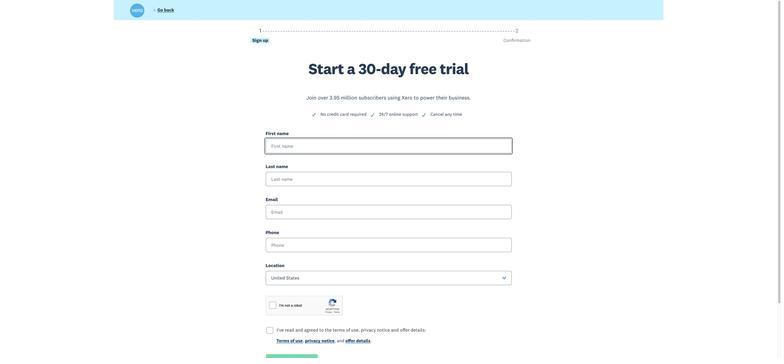 Task type: describe. For each thing, give the bounding box(es) containing it.
name for last name
[[276, 164, 288, 170]]

0 horizontal spatial offer
[[345, 339, 355, 344]]

0 horizontal spatial and
[[295, 328, 303, 334]]

subscribers
[[359, 94, 386, 101]]

location
[[266, 263, 285, 269]]

Phone text field
[[266, 239, 512, 253]]

terms of use link
[[276, 339, 303, 346]]

free
[[409, 59, 437, 78]]

card
[[340, 112, 349, 117]]

join
[[306, 94, 316, 101]]

name for first name
[[277, 131, 289, 137]]

.
[[370, 339, 372, 344]]

1
[[259, 27, 261, 34]]

start a 30-day free trial region
[[132, 27, 645, 359]]

1 vertical spatial notice
[[321, 339, 334, 344]]

included image for cancel any time
[[422, 113, 426, 117]]

time
[[453, 112, 462, 117]]

online
[[389, 112, 401, 117]]

go back
[[157, 7, 174, 13]]

steps group
[[132, 27, 645, 61]]

united
[[271, 276, 285, 282]]

i've read and agreed to the terms of use, privacy notice and offer details:
[[277, 328, 426, 334]]

1 horizontal spatial and
[[337, 339, 344, 344]]

over
[[318, 94, 328, 101]]

use
[[295, 339, 303, 344]]

24/7
[[379, 112, 388, 117]]

united states
[[271, 276, 299, 282]]

details:
[[411, 328, 426, 334]]

Email email field
[[266, 205, 512, 220]]

using
[[388, 94, 400, 101]]

states
[[286, 276, 299, 282]]

day
[[381, 59, 406, 78]]

business.
[[449, 94, 471, 101]]

i've
[[277, 328, 284, 334]]

any
[[445, 112, 452, 117]]

First name text field
[[266, 139, 512, 154]]

a
[[347, 59, 355, 78]]

phone
[[266, 230, 279, 236]]

Last name text field
[[266, 172, 512, 187]]

sign
[[252, 37, 262, 43]]

back
[[164, 7, 174, 13]]

up
[[263, 37, 268, 43]]

the
[[325, 328, 332, 334]]

24/7 online support
[[379, 112, 418, 117]]

cancel any time
[[430, 112, 462, 117]]

terms
[[333, 328, 345, 334]]

required
[[350, 112, 367, 117]]



Task type: locate. For each thing, give the bounding box(es) containing it.
privacy up .
[[361, 328, 376, 334]]

offer left details:
[[400, 328, 409, 334]]

trial
[[440, 59, 469, 78]]

included image for no credit card required
[[312, 113, 316, 117]]

name right first
[[277, 131, 289, 137]]

details
[[356, 339, 370, 344]]

power
[[420, 94, 435, 101]]

1 horizontal spatial included image
[[422, 113, 426, 117]]

of left use, at the left bottom of page
[[346, 328, 350, 334]]

0 horizontal spatial included image
[[312, 113, 316, 117]]

and left details:
[[391, 328, 399, 334]]

1 horizontal spatial to
[[414, 94, 419, 101]]

1 horizontal spatial offer
[[400, 328, 409, 334]]

0 vertical spatial of
[[346, 328, 350, 334]]

privacy down the agreed
[[305, 339, 320, 344]]

to right xero
[[414, 94, 419, 101]]

0 horizontal spatial to
[[319, 328, 324, 334]]

0 vertical spatial to
[[414, 94, 419, 101]]

credit
[[327, 112, 339, 117]]

2 horizontal spatial and
[[391, 328, 399, 334]]

0 horizontal spatial notice
[[321, 339, 334, 344]]

cancel
[[430, 112, 444, 117]]

last name
[[266, 164, 288, 170]]

agreed
[[304, 328, 318, 334]]

confirmation
[[503, 37, 530, 43]]

sign up
[[252, 37, 268, 43]]

million
[[341, 94, 357, 101]]

and right read
[[295, 328, 303, 334]]

name
[[277, 131, 289, 137], [276, 164, 288, 170]]

start
[[308, 59, 344, 78]]

go back button
[[153, 7, 174, 14]]

of
[[346, 328, 350, 334], [290, 339, 294, 344]]

support
[[402, 112, 418, 117]]

their
[[436, 94, 447, 101]]

1 vertical spatial offer
[[345, 339, 355, 344]]

2 , from the left
[[334, 339, 336, 344]]

1 vertical spatial of
[[290, 339, 294, 344]]

2 included image from the left
[[422, 113, 426, 117]]

included image
[[370, 113, 375, 117]]

1 horizontal spatial privacy
[[361, 328, 376, 334]]

of left use
[[290, 339, 294, 344]]

1 vertical spatial privacy
[[305, 339, 320, 344]]

go
[[157, 7, 163, 13]]

1 included image from the left
[[312, 113, 316, 117]]

, down terms on the bottom of page
[[334, 339, 336, 344]]

privacy
[[361, 328, 376, 334], [305, 339, 320, 344]]

name right last in the left top of the page
[[276, 164, 288, 170]]

0 horizontal spatial ,
[[303, 339, 304, 344]]

0 vertical spatial offer
[[400, 328, 409, 334]]

0 vertical spatial name
[[277, 131, 289, 137]]

use,
[[351, 328, 360, 334]]

xero
[[402, 94, 412, 101]]

offer details link
[[345, 339, 370, 346]]

3.95
[[330, 94, 340, 101]]

offer
[[400, 328, 409, 334], [345, 339, 355, 344]]

offer down i've read and agreed to the terms of use, privacy notice and offer details:
[[345, 339, 355, 344]]

,
[[303, 339, 304, 344], [334, 339, 336, 344]]

email
[[266, 197, 278, 203]]

no credit card required
[[320, 112, 367, 117]]

included image left no
[[312, 113, 316, 117]]

xero homepage image
[[130, 4, 144, 18]]

read
[[285, 328, 294, 334]]

1 , from the left
[[303, 339, 304, 344]]

1 vertical spatial name
[[276, 164, 288, 170]]

start a 30-day free trial
[[308, 59, 469, 78]]

and
[[295, 328, 303, 334], [391, 328, 399, 334], [337, 339, 344, 344]]

, left privacy notice link in the left bottom of the page
[[303, 339, 304, 344]]

and down terms on the bottom of page
[[337, 339, 344, 344]]

join over 3.95 million subscribers using xero to power their business.
[[306, 94, 471, 101]]

2
[[516, 27, 518, 34]]

no
[[320, 112, 326, 117]]

1 horizontal spatial of
[[346, 328, 350, 334]]

to left the
[[319, 328, 324, 334]]

30-
[[358, 59, 381, 78]]

terms of use , privacy notice , and offer details .
[[276, 339, 372, 344]]

notice
[[377, 328, 390, 334], [321, 339, 334, 344]]

first
[[266, 131, 276, 137]]

included image
[[312, 113, 316, 117], [422, 113, 426, 117]]

0 horizontal spatial of
[[290, 339, 294, 344]]

terms
[[276, 339, 289, 344]]

1 horizontal spatial notice
[[377, 328, 390, 334]]

last
[[266, 164, 275, 170]]

privacy notice link
[[305, 339, 334, 346]]

first name
[[266, 131, 289, 137]]

1 vertical spatial to
[[319, 328, 324, 334]]

included image left cancel
[[422, 113, 426, 117]]

0 vertical spatial notice
[[377, 328, 390, 334]]

1 horizontal spatial ,
[[334, 339, 336, 344]]

0 horizontal spatial privacy
[[305, 339, 320, 344]]

to
[[414, 94, 419, 101], [319, 328, 324, 334]]

0 vertical spatial privacy
[[361, 328, 376, 334]]



Task type: vqa. For each thing, say whether or not it's contained in the screenshot.
the left "to"
yes



